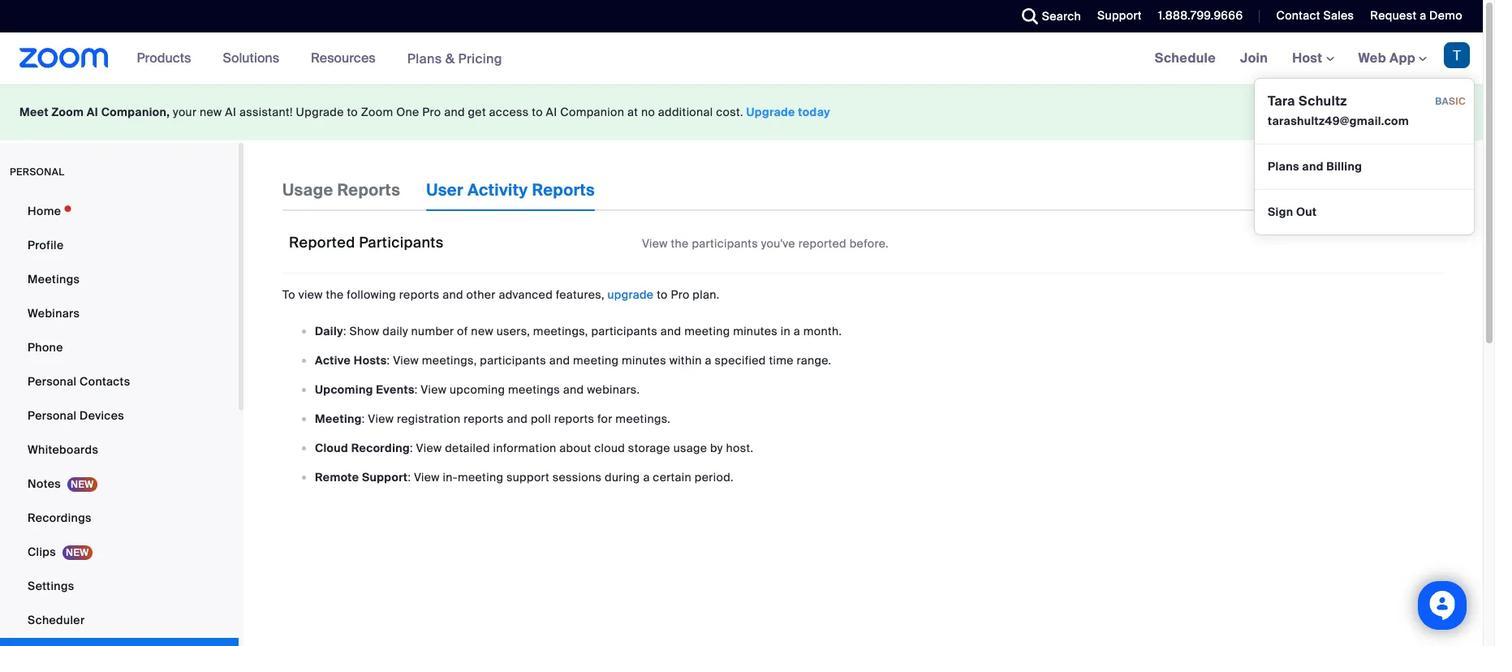 Task type: locate. For each thing, give the bounding box(es) containing it.
2 upgrade from the left
[[746, 105, 795, 119]]

1 personal from the top
[[28, 374, 77, 389]]

new inside the meet zoom ai companion, footer
[[200, 105, 222, 119]]

0 vertical spatial meeting
[[684, 324, 730, 338]]

meeting down detailed
[[458, 470, 503, 484]]

plans up sign
[[1268, 159, 1299, 174]]

personal down phone
[[28, 374, 77, 389]]

and left poll
[[507, 411, 528, 426]]

personal
[[28, 374, 77, 389], [28, 408, 77, 423]]

0 horizontal spatial plans
[[407, 50, 442, 67]]

host
[[1292, 50, 1326, 67]]

sign
[[1268, 205, 1294, 219]]

to right access
[[532, 105, 543, 119]]

: up events
[[387, 353, 390, 368]]

meetings, down of
[[422, 353, 477, 368]]

1 horizontal spatial zoom
[[361, 105, 393, 119]]

view down registration
[[416, 441, 442, 455]]

0 vertical spatial participants
[[692, 236, 758, 251]]

and left other
[[443, 287, 463, 302]]

the
[[671, 236, 689, 251], [326, 287, 344, 302]]

user activity reports
[[426, 179, 595, 201]]

0 horizontal spatial zoom
[[52, 105, 84, 119]]

2 zoom from the left
[[361, 105, 393, 119]]

: for recording
[[410, 441, 413, 455]]

plans and billing link
[[1255, 150, 1474, 183]]

month.
[[803, 324, 842, 338]]

personal contacts
[[28, 374, 130, 389]]

sign out link
[[1255, 196, 1474, 228]]

1 vertical spatial participants
[[591, 324, 658, 338]]

participants
[[692, 236, 758, 251], [591, 324, 658, 338], [480, 353, 546, 368]]

meeting
[[315, 411, 362, 426]]

ai
[[87, 105, 98, 119], [225, 105, 236, 119], [546, 105, 557, 119]]

plans
[[407, 50, 442, 67], [1268, 159, 1299, 174]]

cost.
[[716, 105, 743, 119]]

app
[[1390, 50, 1416, 67]]

minutes
[[733, 324, 778, 338], [622, 353, 666, 368]]

users,
[[497, 324, 530, 338]]

: up registration
[[415, 382, 418, 397]]

support
[[1098, 8, 1142, 23], [362, 470, 408, 484]]

detailed
[[445, 441, 490, 455]]

document link
[[1386, 169, 1444, 211]]

at
[[627, 105, 638, 119]]

reports right activity
[[532, 179, 595, 201]]

time
[[769, 353, 794, 368]]

clips
[[28, 545, 56, 559]]

following
[[347, 287, 396, 302]]

1 reports from the left
[[337, 179, 400, 201]]

1 vertical spatial support
[[362, 470, 408, 484]]

support
[[506, 470, 550, 484]]

upcoming
[[315, 382, 373, 397]]

contact sales link
[[1264, 0, 1358, 32], [1276, 8, 1354, 23]]

new right your
[[200, 105, 222, 119]]

meet
[[19, 105, 49, 119]]

meetings, up active hosts : view meetings, participants and meeting minutes within a specified time range.
[[533, 324, 588, 338]]

1 vertical spatial minutes
[[622, 353, 666, 368]]

to right upgrade "link"
[[657, 287, 668, 302]]

reports down upcoming events : view upcoming meetings and webinars.
[[464, 411, 504, 426]]

personal for personal contacts
[[28, 374, 77, 389]]

0 vertical spatial minutes
[[733, 324, 778, 338]]

minutes left within
[[622, 353, 666, 368]]

to
[[347, 105, 358, 119], [532, 105, 543, 119], [657, 287, 668, 302]]

1.888.799.9666 button
[[1146, 0, 1247, 32], [1158, 8, 1243, 23]]

and left the billing
[[1302, 159, 1324, 174]]

plans inside product information navigation
[[407, 50, 442, 67]]

period.
[[695, 470, 734, 484]]

plans inside tara schultz menu
[[1268, 159, 1299, 174]]

events
[[376, 382, 415, 397]]

2 vertical spatial participants
[[480, 353, 546, 368]]

plans left the &
[[407, 50, 442, 67]]

participants left you've
[[692, 236, 758, 251]]

0 horizontal spatial pro
[[422, 105, 441, 119]]

0 vertical spatial pro
[[422, 105, 441, 119]]

view the participants you've reported before.
[[642, 236, 889, 251]]

remote
[[315, 470, 359, 484]]

personal
[[10, 166, 65, 179]]

reports for registration
[[464, 411, 504, 426]]

1 horizontal spatial the
[[671, 236, 689, 251]]

1 ai from the left
[[87, 105, 98, 119]]

view left in-
[[414, 470, 440, 484]]

to down resources "dropdown button" at top left
[[347, 105, 358, 119]]

access
[[489, 105, 529, 119]]

reports
[[399, 287, 440, 302], [464, 411, 504, 426], [554, 411, 594, 426]]

recording
[[351, 441, 410, 455]]

1 horizontal spatial plans
[[1268, 159, 1299, 174]]

2 horizontal spatial ai
[[546, 105, 557, 119]]

pricing
[[458, 50, 502, 67]]

1 horizontal spatial upgrade
[[746, 105, 795, 119]]

1 vertical spatial meeting
[[573, 353, 619, 368]]

view up upgrade "link"
[[642, 236, 668, 251]]

2 reports from the left
[[532, 179, 595, 201]]

zoom left one
[[361, 105, 393, 119]]

upgrade link
[[608, 287, 654, 302]]

0 horizontal spatial ai
[[87, 105, 98, 119]]

reported
[[289, 233, 355, 252]]

products button
[[137, 32, 198, 84]]

ai left companion,
[[87, 105, 98, 119]]

0 horizontal spatial the
[[326, 287, 344, 302]]

1 zoom from the left
[[52, 105, 84, 119]]

1 horizontal spatial support
[[1098, 8, 1142, 23]]

meetings
[[28, 272, 80, 287]]

upgrade down product information navigation in the left top of the page
[[296, 105, 344, 119]]

storage
[[628, 441, 670, 455]]

companion
[[560, 105, 624, 119]]

support link
[[1085, 0, 1146, 32], [1098, 8, 1142, 23]]

upgrade
[[608, 287, 654, 302]]

and inside the meet zoom ai companion, footer
[[444, 105, 465, 119]]

plans and billing
[[1268, 159, 1362, 174]]

banner
[[0, 32, 1483, 235]]

1 horizontal spatial minutes
[[733, 324, 778, 338]]

2 personal from the top
[[28, 408, 77, 423]]

1 horizontal spatial reports
[[464, 411, 504, 426]]

0 horizontal spatial new
[[200, 105, 222, 119]]

1 horizontal spatial reports
[[532, 179, 595, 201]]

reports up number
[[399, 287, 440, 302]]

information
[[493, 441, 557, 455]]

sessions
[[553, 470, 602, 484]]

1 horizontal spatial ai
[[225, 105, 236, 119]]

2 horizontal spatial to
[[657, 287, 668, 302]]

contact
[[1276, 8, 1321, 23]]

cloud recording : view detailed information about cloud storage usage by host.
[[315, 441, 754, 455]]

new
[[200, 105, 222, 119], [471, 324, 493, 338]]

pro right one
[[422, 105, 441, 119]]

and left get
[[444, 105, 465, 119]]

active
[[315, 353, 351, 368]]

usage reports
[[283, 179, 400, 201]]

view for information
[[416, 441, 442, 455]]

0 horizontal spatial upgrade
[[296, 105, 344, 119]]

get
[[468, 105, 486, 119]]

schedule
[[1155, 50, 1216, 67]]

3 ai from the left
[[546, 105, 557, 119]]

: down registration
[[410, 441, 413, 455]]

notes
[[28, 477, 61, 491]]

1 horizontal spatial meeting
[[573, 353, 619, 368]]

upgrade right cost.
[[746, 105, 795, 119]]

0 vertical spatial plans
[[407, 50, 442, 67]]

view down the daily
[[393, 353, 419, 368]]

: left in-
[[408, 470, 411, 484]]

1 horizontal spatial meetings,
[[533, 324, 588, 338]]

0 horizontal spatial reports
[[337, 179, 400, 201]]

in-
[[443, 470, 458, 484]]

you've
[[761, 236, 795, 251]]

web app button
[[1359, 50, 1427, 67]]

view up registration
[[421, 382, 447, 397]]

1 horizontal spatial new
[[471, 324, 493, 338]]

0 horizontal spatial reports
[[399, 287, 440, 302]]

participants down upgrade
[[591, 324, 658, 338]]

devices
[[80, 408, 124, 423]]

1 vertical spatial plans
[[1268, 159, 1299, 174]]

: for hosts
[[387, 353, 390, 368]]

advanced
[[499, 287, 553, 302]]

zoom right meet
[[52, 105, 84, 119]]

pro left plan.
[[671, 287, 690, 302]]

personal up whiteboards
[[28, 408, 77, 423]]

reported participants
[[289, 233, 444, 252]]

a right in
[[794, 324, 800, 338]]

1 horizontal spatial participants
[[591, 324, 658, 338]]

1 vertical spatial meetings,
[[422, 353, 477, 368]]

participants down users,
[[480, 353, 546, 368]]

0 vertical spatial new
[[200, 105, 222, 119]]

to
[[283, 287, 296, 302]]

reports up about at the left bottom of the page
[[554, 411, 594, 426]]

1 upgrade from the left
[[296, 105, 344, 119]]

ai left the "companion"
[[546, 105, 557, 119]]

meetings,
[[533, 324, 588, 338], [422, 353, 477, 368]]

and down daily : show daily number of new users, meetings, participants and meeting minutes in a month.
[[549, 353, 570, 368]]

whiteboards
[[28, 442, 98, 457]]

document
[[1386, 183, 1444, 197]]

scheduler
[[28, 613, 85, 628]]

reports up reported participants
[[337, 179, 400, 201]]

new right of
[[471, 324, 493, 338]]

minutes left in
[[733, 324, 778, 338]]

view for meetings
[[421, 382, 447, 397]]

0 horizontal spatial to
[[347, 105, 358, 119]]

0 vertical spatial personal
[[28, 374, 77, 389]]

upgrade
[[296, 105, 344, 119], [746, 105, 795, 119]]

usage
[[283, 179, 333, 201]]

1 vertical spatial personal
[[28, 408, 77, 423]]

web app
[[1359, 50, 1416, 67]]

ai left assistant!
[[225, 105, 236, 119]]

recordings
[[28, 511, 92, 525]]

support right search
[[1098, 8, 1142, 23]]

meeting up within
[[684, 324, 730, 338]]

0 horizontal spatial participants
[[480, 353, 546, 368]]

:
[[343, 324, 347, 338], [387, 353, 390, 368], [415, 382, 418, 397], [362, 411, 365, 426], [410, 441, 413, 455], [408, 470, 411, 484]]

meeting down daily : show daily number of new users, meetings, participants and meeting minutes in a month.
[[573, 353, 619, 368]]

support down "recording"
[[362, 470, 408, 484]]

zoom
[[52, 105, 84, 119], [361, 105, 393, 119]]

reports for following
[[399, 287, 440, 302]]

2 vertical spatial meeting
[[458, 470, 503, 484]]

1 vertical spatial pro
[[671, 287, 690, 302]]

0 vertical spatial support
[[1098, 8, 1142, 23]]

webinars link
[[0, 297, 239, 330]]

a
[[1420, 8, 1427, 23], [794, 324, 800, 338], [705, 353, 712, 368], [643, 470, 650, 484]]

0 horizontal spatial meetings,
[[422, 353, 477, 368]]



Task type: describe. For each thing, give the bounding box(es) containing it.
2 horizontal spatial reports
[[554, 411, 594, 426]]

1 vertical spatial the
[[326, 287, 344, 302]]

schultz
[[1299, 93, 1347, 110]]

other
[[466, 287, 496, 302]]

meet zoom ai companion, footer
[[0, 84, 1483, 140]]

webinars
[[28, 306, 80, 321]]

additional
[[658, 105, 713, 119]]

webinars.
[[587, 382, 640, 397]]

meeting : view registration reports and poll reports for meetings.
[[315, 411, 671, 426]]

request
[[1371, 8, 1417, 23]]

plans & pricing
[[407, 50, 502, 67]]

assistant!
[[239, 105, 293, 119]]

a right during
[[643, 470, 650, 484]]

meet zoom ai companion, your new ai assistant! upgrade to zoom one pro and get access to ai companion at no additional cost. upgrade today
[[19, 105, 831, 119]]

1 vertical spatial new
[[471, 324, 493, 338]]

2 horizontal spatial participants
[[692, 236, 758, 251]]

zoom logo image
[[19, 48, 108, 68]]

today
[[798, 105, 831, 119]]

view for participants
[[393, 353, 419, 368]]

certain
[[653, 470, 692, 484]]

demo
[[1430, 8, 1463, 23]]

pro inside the meet zoom ai companion, footer
[[422, 105, 441, 119]]

: for support
[[408, 470, 411, 484]]

activity
[[468, 179, 528, 201]]

reported
[[799, 236, 847, 251]]

your
[[173, 105, 197, 119]]

0 horizontal spatial minutes
[[622, 353, 666, 368]]

0 horizontal spatial support
[[362, 470, 408, 484]]

no
[[641, 105, 655, 119]]

solutions
[[223, 50, 279, 67]]

number
[[411, 324, 454, 338]]

daily
[[315, 324, 343, 338]]

1 horizontal spatial pro
[[671, 287, 690, 302]]

clips link
[[0, 536, 239, 568]]

upgrade today link
[[746, 105, 831, 119]]

plans for plans & pricing
[[407, 50, 442, 67]]

a left demo
[[1420, 8, 1427, 23]]

personal for personal devices
[[28, 408, 77, 423]]

contacts
[[80, 374, 130, 389]]

specified
[[715, 353, 766, 368]]

upcoming
[[450, 382, 505, 397]]

and inside tara schultz menu
[[1302, 159, 1324, 174]]

contact sales
[[1276, 8, 1354, 23]]

join
[[1240, 50, 1268, 67]]

&
[[445, 50, 455, 67]]

before.
[[850, 236, 889, 251]]

2 horizontal spatial meeting
[[684, 324, 730, 338]]

: for events
[[415, 382, 418, 397]]

plans for plans and billing
[[1268, 159, 1299, 174]]

home
[[28, 204, 61, 218]]

banner containing products
[[0, 32, 1483, 235]]

tabs of report home tab list
[[283, 169, 621, 211]]

tara schultz tarashultz49@gmail.com
[[1268, 93, 1409, 128]]

by
[[710, 441, 723, 455]]

phone
[[28, 340, 63, 355]]

out
[[1296, 205, 1317, 219]]

tara schultz menu
[[1254, 78, 1475, 235]]

a right within
[[705, 353, 712, 368]]

product information navigation
[[125, 32, 515, 85]]

home link
[[0, 195, 239, 227]]

view
[[299, 287, 323, 302]]

in
[[781, 324, 791, 338]]

meetings.
[[616, 411, 671, 426]]

1 horizontal spatial to
[[532, 105, 543, 119]]

billing
[[1327, 159, 1362, 174]]

meetings
[[508, 382, 560, 397]]

2 ai from the left
[[225, 105, 236, 119]]

remote support : view in-meeting support sessions during a certain period.
[[315, 470, 734, 484]]

web
[[1359, 50, 1387, 67]]

cloud
[[594, 441, 625, 455]]

personal contacts link
[[0, 365, 239, 398]]

: left show
[[343, 324, 347, 338]]

0 horizontal spatial meeting
[[458, 470, 503, 484]]

cloud
[[315, 441, 348, 455]]

products
[[137, 50, 191, 67]]

phone link
[[0, 331, 239, 364]]

0 vertical spatial the
[[671, 236, 689, 251]]

host.
[[726, 441, 754, 455]]

user
[[426, 179, 464, 201]]

personal devices link
[[0, 399, 239, 432]]

view for meeting
[[414, 470, 440, 484]]

participants
[[359, 233, 444, 252]]

features,
[[556, 287, 605, 302]]

daily
[[383, 324, 408, 338]]

resources button
[[311, 32, 383, 84]]

host button
[[1292, 50, 1334, 67]]

whiteboards link
[[0, 433, 239, 466]]

profile picture image
[[1444, 42, 1470, 68]]

view up "recording"
[[368, 411, 394, 426]]

registration
[[397, 411, 461, 426]]

personal menu menu
[[0, 195, 239, 646]]

show
[[350, 324, 380, 338]]

join link
[[1228, 32, 1280, 84]]

and down active hosts : view meetings, participants and meeting minutes within a specified time range.
[[563, 382, 584, 397]]

active hosts : view meetings, participants and meeting minutes within a specified time range.
[[315, 353, 832, 368]]

hosts
[[354, 353, 387, 368]]

about
[[560, 441, 591, 455]]

settings
[[28, 579, 74, 593]]

reports inside "link"
[[532, 179, 595, 201]]

sales
[[1324, 8, 1354, 23]]

: up "recording"
[[362, 411, 365, 426]]

recordings link
[[0, 502, 239, 534]]

meetings navigation
[[1143, 32, 1483, 235]]

search
[[1042, 9, 1081, 24]]

tarashultz49@gmail.com
[[1268, 114, 1409, 128]]

profile link
[[0, 229, 239, 261]]

0 vertical spatial meetings,
[[533, 324, 588, 338]]

companion,
[[101, 105, 170, 119]]

profile
[[28, 238, 64, 252]]

and up within
[[661, 324, 681, 338]]

personal devices
[[28, 408, 124, 423]]

to view the following reports and other advanced features, upgrade to pro plan.
[[283, 287, 720, 302]]



Task type: vqa. For each thing, say whether or not it's contained in the screenshot.


